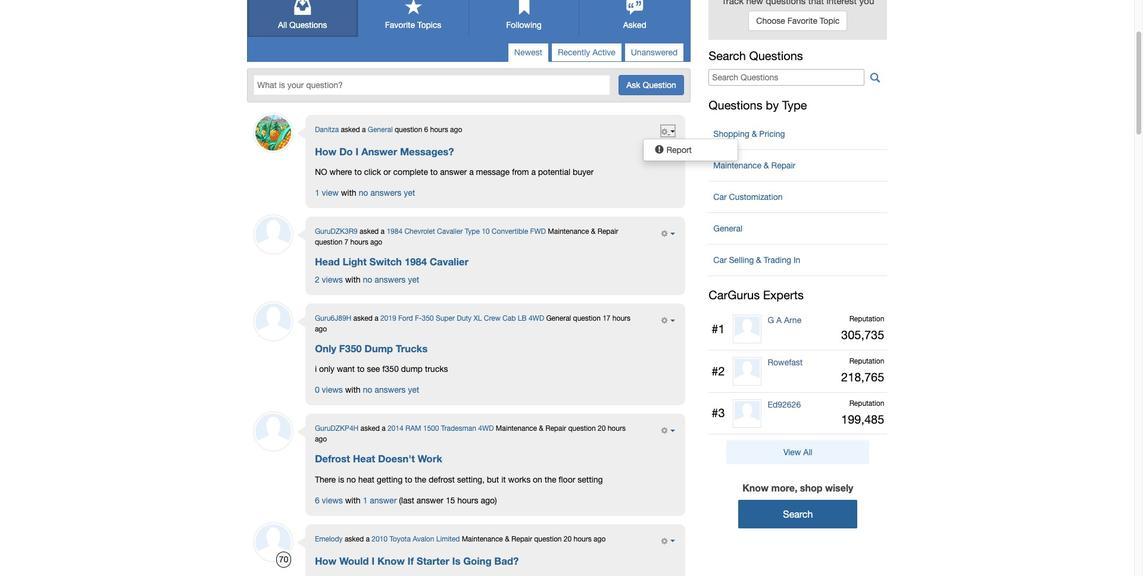 Task type: vqa. For each thing, say whether or not it's contained in the screenshot.


Task type: locate. For each thing, give the bounding box(es) containing it.
emelody link
[[315, 535, 343, 544]]

3 reputation from the top
[[850, 399, 885, 408]]

no answers yet link down f350
[[363, 386, 419, 395]]

search
[[709, 49, 746, 62], [783, 509, 813, 520]]

xl
[[474, 315, 482, 323]]

1 horizontal spatial general
[[546, 315, 571, 323]]

to down "messages?"
[[431, 168, 438, 177]]

car selling & trading in
[[714, 256, 801, 265]]

general for general
[[714, 224, 743, 234]]

1 horizontal spatial 20
[[598, 425, 606, 433]]

to right the getting at bottom left
[[405, 475, 412, 485]]

views for 0 views
[[322, 386, 343, 395]]

following
[[506, 20, 542, 30]]

questions inside "link"
[[290, 20, 327, 30]]

0 vertical spatial 6
[[424, 126, 428, 134]]

search inside "link"
[[783, 509, 813, 520]]

0 horizontal spatial 1984
[[387, 228, 403, 236]]

repair inside maintenance & repair             question             20 hours ago
[[546, 425, 566, 433]]

yet down dump
[[408, 386, 419, 395]]

2 vertical spatial yet
[[408, 386, 419, 395]]

repair for maintenance & repair question             7 hours ago
[[598, 228, 619, 236]]

topic
[[820, 16, 840, 26]]

1 vertical spatial how
[[315, 556, 337, 568]]

0 vertical spatial cavalier
[[437, 228, 463, 236]]

1 vertical spatial 1984
[[405, 256, 427, 268]]

i right would
[[372, 556, 375, 568]]

2 reputation from the top
[[850, 357, 885, 366]]

0 horizontal spatial the
[[415, 475, 427, 485]]

0 horizontal spatial know
[[378, 556, 405, 568]]

asked left 2019
[[354, 315, 373, 323]]

with down want
[[345, 386, 361, 395]]

hours inside maintenance & repair             question             20 hours ago
[[608, 425, 626, 433]]

buyer
[[573, 168, 594, 177]]

asked for light
[[360, 228, 379, 236]]

1500
[[423, 425, 439, 433]]

only f350 dump trucks link
[[315, 343, 428, 355]]

how for how would i know if starter is going bad?
[[315, 556, 337, 568]]

yet down complete
[[404, 188, 415, 198]]

2 vertical spatial reputation
[[850, 399, 885, 408]]

1 vertical spatial cavalier
[[430, 256, 469, 268]]

& right the "selling"
[[757, 256, 762, 265]]

search down know more, shop wisely
[[783, 509, 813, 520]]

0 vertical spatial type
[[782, 98, 807, 112]]

danitza asked a general question             6 hours ago
[[315, 126, 462, 134]]

0 vertical spatial yet
[[404, 188, 415, 198]]

a left 2010
[[366, 535, 370, 544]]

0 horizontal spatial general
[[368, 126, 393, 134]]

i right do
[[356, 146, 359, 158]]

i
[[315, 365, 317, 374]]

4wd right tradesman
[[478, 425, 494, 433]]

tab panel containing how do i answer messages?
[[253, 115, 738, 577]]

arne
[[784, 316, 802, 325]]

reputation inside reputation 218,765
[[850, 357, 885, 366]]

but
[[487, 475, 499, 485]]

0 vertical spatial views
[[322, 275, 343, 285]]

1 vertical spatial questions
[[750, 49, 803, 62]]

general link up car selling & trading in link
[[709, 218, 888, 240]]

maintenance inside maintenance & repair             question             20 hours ago
[[496, 425, 537, 433]]

None submit
[[619, 75, 684, 95]]

0 vertical spatial 4wd
[[529, 315, 544, 323]]

2 horizontal spatial general
[[714, 224, 743, 234]]

1 horizontal spatial general link
[[709, 218, 888, 240]]

asked link
[[580, 0, 691, 37]]

emelody
[[315, 535, 343, 544]]

0 vertical spatial questions
[[290, 20, 327, 30]]

no answers yet link for answer
[[359, 188, 415, 198]]

how left do
[[315, 146, 337, 158]]

0 horizontal spatial type
[[465, 228, 480, 236]]

maintenance inside maintenance & repair question             7 hours ago
[[548, 228, 589, 236]]

head
[[315, 256, 340, 268]]

yet
[[404, 188, 415, 198], [408, 275, 419, 285], [408, 386, 419, 395]]

& inside maintenance & repair question             7 hours ago
[[591, 228, 596, 236]]

6 up "messages?"
[[424, 126, 428, 134]]

& right fwd
[[591, 228, 596, 236]]

repair for maintenance & repair
[[772, 161, 796, 171]]

head light switch 1984 cavalier
[[315, 256, 469, 268]]

no where to click or complete to answer a message from a potential buyer
[[315, 168, 594, 177]]

0 horizontal spatial general link
[[368, 126, 393, 134]]

f-
[[415, 315, 422, 323]]

all inside "link"
[[278, 20, 287, 30]]

would
[[339, 556, 369, 568]]

asked for heat
[[361, 425, 380, 433]]

4wd
[[529, 315, 544, 323], [478, 425, 494, 433]]

4wd right lb
[[529, 315, 544, 323]]

active
[[593, 48, 616, 57]]

& left pricing in the top right of the page
[[752, 129, 757, 139]]

1 horizontal spatial i
[[372, 556, 375, 568]]

maintenance down shopping
[[714, 161, 762, 171]]

0 vertical spatial search
[[709, 49, 746, 62]]

general link up answer
[[368, 126, 393, 134]]

know left if
[[378, 556, 405, 568]]

1 how from the top
[[315, 146, 337, 158]]

& for maintenance & repair question             7 hours ago
[[591, 228, 596, 236]]

how for how do i answer messages?
[[315, 146, 337, 158]]

& down pricing in the top right of the page
[[764, 161, 769, 171]]

maintenance & repair link
[[709, 155, 888, 176]]

car left the "selling"
[[714, 256, 727, 265]]

0 horizontal spatial 1
[[315, 188, 320, 198]]

unanswered
[[631, 48, 678, 57]]

defrost heat doesn't work link
[[315, 453, 442, 465]]

asked left 2014
[[361, 425, 380, 433]]

general up the "selling"
[[714, 224, 743, 234]]

1 vertical spatial yet
[[408, 275, 419, 285]]

2 car from the top
[[714, 256, 727, 265]]

a
[[362, 126, 366, 134], [469, 168, 474, 177], [532, 168, 536, 177], [381, 228, 385, 236], [375, 315, 379, 323], [382, 425, 386, 433], [366, 535, 370, 544]]

asked
[[341, 126, 360, 134], [360, 228, 379, 236], [354, 315, 373, 323], [361, 425, 380, 433], [345, 535, 364, 544]]

views down there
[[322, 496, 343, 505]]

is
[[452, 556, 461, 568]]

1 vertical spatial know
[[378, 556, 405, 568]]

1 vertical spatial car
[[714, 256, 727, 265]]

cavalier down maintenance & repair question             7 hours ago
[[430, 256, 469, 268]]

2 vertical spatial no answers yet link
[[363, 386, 419, 395]]

reputation inside reputation 305,735
[[850, 315, 885, 324]]

hours inside maintenance & repair question             7 hours ago
[[351, 238, 369, 247]]

1 vertical spatial search
[[783, 509, 813, 520]]

more,
[[772, 483, 798, 494]]

a for trucks
[[375, 315, 379, 323]]

super
[[436, 315, 455, 323]]

the right on
[[545, 475, 557, 485]]

questions
[[290, 20, 327, 30], [750, 49, 803, 62], [709, 98, 763, 112]]

message
[[476, 168, 510, 177]]

favorite left topics
[[385, 20, 415, 30]]

& inside maintenance & repair             question             20 hours ago
[[539, 425, 544, 433]]

1 the from the left
[[415, 475, 427, 485]]

experts
[[763, 288, 804, 302]]

car customization
[[714, 193, 783, 202]]

convertible
[[492, 228, 528, 236]]

heat
[[353, 453, 375, 465]]

general right lb
[[546, 315, 571, 323]]

question inside general             question             17 hours ago
[[573, 315, 601, 323]]

1 vertical spatial reputation
[[850, 357, 885, 366]]

1 vertical spatial general link
[[709, 218, 888, 240]]

a up answer
[[362, 126, 366, 134]]

answers
[[371, 188, 402, 198], [375, 275, 406, 285], [375, 386, 406, 395]]

no answers yet link for trucks
[[363, 386, 419, 395]]

general
[[368, 126, 393, 134], [714, 224, 743, 234], [546, 315, 571, 323]]

1 vertical spatial 20
[[564, 535, 572, 544]]

views right '0'
[[322, 386, 343, 395]]

1 horizontal spatial the
[[545, 475, 557, 485]]

tab panel
[[253, 115, 738, 577]]

cavalier right chevrolet on the left
[[437, 228, 463, 236]]

type right the by
[[782, 98, 807, 112]]

0 horizontal spatial all
[[278, 20, 287, 30]]

know left 'more,'
[[743, 483, 769, 494]]

1 views from the top
[[322, 275, 343, 285]]

car for car selling & trading in
[[714, 256, 727, 265]]

1 down "heat"
[[363, 496, 368, 505]]

repair
[[772, 161, 796, 171], [598, 228, 619, 236], [546, 425, 566, 433], [512, 535, 532, 544]]

car customization link
[[709, 187, 888, 208]]

maintenance right fwd
[[548, 228, 589, 236]]

0 vertical spatial 20
[[598, 425, 606, 433]]

is
[[338, 475, 344, 485]]

& up bad?
[[505, 535, 510, 544]]

answer down "messages?"
[[440, 168, 467, 177]]

emelody asked a 2010 toyota avalon limited maintenance & repair             question             20 hours ago
[[315, 535, 606, 544]]

1 left view
[[315, 188, 320, 198]]

favorite inside choose questions to view tab list
[[385, 20, 415, 30]]

0 vertical spatial i
[[356, 146, 359, 158]]

reputation up 218,765
[[850, 357, 885, 366]]

1 vertical spatial all
[[804, 448, 813, 458]]

asked up would
[[345, 535, 364, 544]]

1 horizontal spatial 1984
[[405, 256, 427, 268]]

1984 left chevrolet on the left
[[387, 228, 403, 236]]

1 car from the top
[[714, 193, 727, 202]]

1984 right switch
[[405, 256, 427, 268]]

reputation for 305,735
[[850, 315, 885, 324]]

ago inside maintenance & repair             question             20 hours ago
[[315, 436, 327, 444]]

1984 for chevrolet
[[387, 228, 403, 236]]

a for know
[[366, 535, 370, 544]]

1 vertical spatial i
[[372, 556, 375, 568]]

answers down or
[[371, 188, 402, 198]]

a for answer
[[362, 126, 366, 134]]

asked up do
[[341, 126, 360, 134]]

search up questions by type
[[709, 49, 746, 62]]

answers down f350
[[375, 386, 406, 395]]

newest link
[[508, 43, 549, 62]]

1 horizontal spatial all
[[804, 448, 813, 458]]

tradesman
[[441, 425, 476, 433]]

199,485
[[842, 413, 885, 426]]

2 vertical spatial general
[[546, 315, 571, 323]]

0 horizontal spatial 6
[[315, 496, 320, 505]]

all
[[278, 20, 287, 30], [804, 448, 813, 458]]

1 vertical spatial 4wd
[[478, 425, 494, 433]]

toyota
[[390, 535, 411, 544]]

f350
[[383, 365, 399, 374]]

with right 6 views link
[[345, 496, 361, 505]]

0 vertical spatial general link
[[368, 126, 393, 134]]

0 vertical spatial no answers yet link
[[359, 188, 415, 198]]

recently
[[558, 48, 590, 57]]

0 vertical spatial reputation
[[850, 315, 885, 324]]

by
[[766, 98, 779, 112]]

a for 1984
[[381, 228, 385, 236]]

305,735
[[842, 328, 885, 342]]

6 views link
[[315, 496, 343, 505]]

how down emelody link
[[315, 556, 337, 568]]

maintenance
[[714, 161, 762, 171], [548, 228, 589, 236], [496, 425, 537, 433], [462, 535, 503, 544]]

& up on
[[539, 425, 544, 433]]

car left "customization"
[[714, 193, 727, 202]]

with right view
[[341, 188, 357, 198]]

favorite left topic
[[788, 16, 818, 26]]

work
[[418, 453, 442, 465]]

a up switch
[[381, 228, 385, 236]]

no answers yet link down or
[[359, 188, 415, 198]]

2 how from the top
[[315, 556, 337, 568]]

repair inside maintenance & repair question             7 hours ago
[[598, 228, 619, 236]]

no down the see
[[363, 386, 372, 395]]

answer down the getting at bottom left
[[370, 496, 397, 505]]

0 vertical spatial all
[[278, 20, 287, 30]]

a left 2014
[[382, 425, 386, 433]]

maintenance for maintenance & repair question             7 hours ago
[[548, 228, 589, 236]]

2 views from the top
[[322, 386, 343, 395]]

Search Questions text field
[[709, 69, 865, 86]]

general inside general             question             17 hours ago
[[546, 315, 571, 323]]

asked for f350
[[354, 315, 373, 323]]

answers down the 'head light switch 1984 cavalier' "link"
[[375, 275, 406, 285]]

repair for maintenance & repair             question             20 hours ago
[[546, 425, 566, 433]]

no down light
[[363, 275, 372, 285]]

yet down the 'head light switch 1984 cavalier' "link"
[[408, 275, 419, 285]]

2014 ram 1500 tradesman 4wd link
[[388, 425, 494, 433]]

2 vertical spatial answers
[[375, 386, 406, 395]]

1 vertical spatial general
[[714, 224, 743, 234]]

no down click
[[359, 188, 368, 198]]

gurudzkp4h link
[[315, 425, 359, 433]]

0 vertical spatial answers
[[371, 188, 402, 198]]

1 horizontal spatial know
[[743, 483, 769, 494]]

0 vertical spatial general
[[368, 126, 393, 134]]

70
[[279, 555, 288, 565]]

no answers yet link down the 'head light switch 1984 cavalier' "link"
[[363, 275, 419, 285]]

2 vertical spatial views
[[322, 496, 343, 505]]

on
[[533, 475, 543, 485]]

reputation up 305,735 at the right bottom of page
[[850, 315, 885, 324]]

dump
[[401, 365, 423, 374]]

a left 2019
[[375, 315, 379, 323]]

maintenance for maintenance & repair             question             20 hours ago
[[496, 425, 537, 433]]

only
[[315, 343, 337, 355]]

reputation up 199,485
[[850, 399, 885, 408]]

0 horizontal spatial favorite
[[385, 20, 415, 30]]

0 horizontal spatial 4wd
[[478, 425, 494, 433]]

0 vertical spatial car
[[714, 193, 727, 202]]

ago inside maintenance & repair question             7 hours ago
[[370, 238, 383, 247]]

0 horizontal spatial search
[[709, 49, 746, 62]]

0 horizontal spatial i
[[356, 146, 359, 158]]

maintenance up the works
[[496, 425, 537, 433]]

the left defrost
[[415, 475, 427, 485]]

answers for answer
[[371, 188, 402, 198]]

answer
[[440, 168, 467, 177], [370, 496, 397, 505], [417, 496, 444, 505]]

1 horizontal spatial search
[[783, 509, 813, 520]]

with down light
[[345, 275, 361, 285]]

What is your question? text field
[[254, 75, 611, 95]]

a left "message"
[[469, 168, 474, 177]]

choose questions to view tab list
[[247, 0, 691, 37]]

questions for search questions
[[750, 49, 803, 62]]

1 vertical spatial type
[[465, 228, 480, 236]]

choose
[[757, 16, 786, 26]]

general up answer
[[368, 126, 393, 134]]

20 inside maintenance & repair             question             20 hours ago
[[598, 425, 606, 433]]

2019
[[381, 315, 396, 323]]

cab
[[503, 315, 516, 323]]

reputation inside reputation 199,485
[[850, 399, 885, 408]]

views right 2
[[322, 275, 343, 285]]

asked right gurudzk3r9
[[360, 228, 379, 236]]

topics
[[417, 20, 442, 30]]

2010 toyota avalon limited link
[[372, 535, 460, 544]]

to
[[355, 168, 362, 177], [431, 168, 438, 177], [357, 365, 365, 374], [405, 475, 412, 485]]

ram
[[406, 425, 421, 433]]

with for 2 views
[[345, 275, 361, 285]]

trucks
[[396, 343, 428, 355]]

type left the 10
[[465, 228, 480, 236]]

1 vertical spatial views
[[322, 386, 343, 395]]

1 reputation from the top
[[850, 315, 885, 324]]

questions by type
[[709, 98, 807, 112]]

0 vertical spatial how
[[315, 146, 337, 158]]

0 vertical spatial 1984
[[387, 228, 403, 236]]

car
[[714, 193, 727, 202], [714, 256, 727, 265]]

1 vertical spatial 1
[[363, 496, 368, 505]]

cavalier inside "link"
[[430, 256, 469, 268]]

6 down there
[[315, 496, 320, 505]]

1984 inside "link"
[[405, 256, 427, 268]]

favorite
[[788, 16, 818, 26], [385, 20, 415, 30]]



Task type: describe. For each thing, give the bounding box(es) containing it.
bad?
[[495, 556, 519, 568]]

(last
[[399, 496, 414, 505]]

maintenance for maintenance & repair
[[714, 161, 762, 171]]

view all link
[[727, 441, 870, 465]]

#1
[[712, 322, 725, 336]]

complete
[[393, 168, 428, 177]]

no for 2 views
[[363, 275, 372, 285]]

1 view with no answers yet
[[315, 188, 415, 198]]

answers for trucks
[[375, 386, 406, 395]]

2
[[315, 275, 320, 285]]

reputation 218,765
[[842, 357, 885, 384]]

g a arne
[[768, 316, 802, 325]]

following link
[[469, 0, 579, 37]]

search questions
[[709, 49, 803, 62]]

question inside maintenance & repair question             7 hours ago
[[315, 238, 343, 247]]

maintenance up going
[[462, 535, 503, 544]]

& for maintenance & repair
[[764, 161, 769, 171]]

0 vertical spatial know
[[743, 483, 769, 494]]

shopping & pricing
[[714, 129, 785, 139]]

2019 ford f-350 super duty xl crew cab lb 4wd link
[[381, 315, 544, 323]]

question inside maintenance & repair             question             20 hours ago
[[568, 425, 596, 433]]

dump
[[365, 343, 393, 355]]

pricing
[[760, 129, 785, 139]]

1 horizontal spatial 1
[[363, 496, 368, 505]]

general for general             question             17 hours ago
[[546, 315, 571, 323]]

reputation for 218,765
[[850, 357, 885, 366]]

g
[[768, 316, 774, 325]]

only
[[319, 365, 335, 374]]

i for do
[[356, 146, 359, 158]]

search for search questions
[[709, 49, 746, 62]]

350
[[422, 315, 434, 323]]

views for 2 views
[[322, 275, 343, 285]]

reputation 305,735
[[842, 315, 885, 342]]

0 vertical spatial 1
[[315, 188, 320, 198]]

selling
[[729, 256, 754, 265]]

1984 chevrolet cavalier type 10 convertible fwd link
[[387, 228, 546, 236]]

1 vertical spatial answers
[[375, 275, 406, 285]]

defrost
[[315, 453, 350, 465]]

there is no heat getting to the defrost setting, but it works on the floor setting
[[315, 475, 603, 485]]

asked
[[623, 20, 647, 30]]

i only want to see f350 dump trucks
[[315, 365, 448, 374]]

guru6j89h asked a 2019 ford f-350 super duty xl crew cab lb 4wd
[[315, 315, 544, 323]]

works
[[508, 475, 531, 485]]

i for would
[[372, 556, 375, 568]]

1 vertical spatial 6
[[315, 496, 320, 505]]

gurudzk3r9 asked a 1984 chevrolet cavalier type 10 convertible fwd
[[315, 228, 546, 236]]

trucks
[[425, 365, 448, 374]]

#3
[[712, 406, 725, 420]]

& for maintenance & repair             question             20 hours ago
[[539, 425, 544, 433]]

ago)
[[481, 496, 497, 505]]

newest
[[515, 48, 543, 57]]

limited
[[436, 535, 460, 544]]

recently active link
[[551, 43, 622, 62]]

no right is
[[347, 475, 356, 485]]

going
[[463, 556, 492, 568]]

0 views with no answers yet
[[315, 386, 419, 395]]

#2
[[712, 364, 725, 378]]

trading
[[764, 256, 792, 265]]

to left click
[[355, 168, 362, 177]]

view all
[[784, 448, 813, 458]]

search for search
[[783, 509, 813, 520]]

reputation for 199,485
[[850, 399, 885, 408]]

danitza link
[[315, 126, 339, 134]]

no for 1 view
[[359, 188, 368, 198]]

15
[[446, 496, 455, 505]]

with for 1 view
[[341, 188, 357, 198]]

potential
[[538, 168, 571, 177]]

defrost
[[429, 475, 455, 485]]

2 vertical spatial questions
[[709, 98, 763, 112]]

guru6j89h link
[[315, 315, 352, 323]]

with for 0 views
[[345, 386, 361, 395]]

a right from
[[532, 168, 536, 177]]

how do i answer messages? link
[[315, 146, 454, 158]]

1 horizontal spatial type
[[782, 98, 807, 112]]

in
[[794, 256, 801, 265]]

ago inside general             question             17 hours ago
[[315, 325, 327, 334]]

no
[[315, 168, 327, 177]]

avalon
[[413, 535, 434, 544]]

see
[[367, 365, 380, 374]]

do
[[339, 146, 353, 158]]

report link
[[644, 142, 738, 158]]

sort questions by tab list
[[508, 43, 685, 62]]

recently active
[[558, 48, 616, 57]]

maintenance & repair
[[714, 161, 796, 171]]

type inside tab panel
[[465, 228, 480, 236]]

gurudzkp4h
[[315, 425, 359, 433]]

asked for do
[[341, 126, 360, 134]]

2014
[[388, 425, 404, 433]]

f350
[[339, 343, 362, 355]]

switch
[[370, 256, 402, 268]]

lb
[[518, 315, 527, 323]]

2 the from the left
[[545, 475, 557, 485]]

doesn't
[[378, 453, 415, 465]]

gurudzk3r9
[[315, 228, 358, 236]]

defrost heat doesn't work
[[315, 453, 442, 465]]

a for work
[[382, 425, 386, 433]]

a
[[777, 316, 782, 325]]

yet for trucks
[[408, 386, 419, 395]]

& for shopping & pricing
[[752, 129, 757, 139]]

1 horizontal spatial favorite
[[788, 16, 818, 26]]

wisely
[[826, 483, 854, 494]]

from
[[512, 168, 529, 177]]

car for car customization
[[714, 193, 727, 202]]

to left the see
[[357, 365, 365, 374]]

want
[[337, 365, 355, 374]]

1 view link
[[315, 188, 339, 198]]

starter
[[417, 556, 450, 568]]

how would i know if starter is going bad?
[[315, 556, 519, 568]]

all questions
[[278, 20, 327, 30]]

1 horizontal spatial 6
[[424, 126, 428, 134]]

click
[[364, 168, 381, 177]]

questions for all questions
[[290, 20, 327, 30]]

there
[[315, 475, 336, 485]]

answer left 15 in the bottom of the page
[[417, 496, 444, 505]]

hours inside general             question             17 hours ago
[[613, 315, 631, 323]]

maintenance & repair question             7 hours ago
[[315, 228, 619, 247]]

0
[[315, 386, 320, 395]]

duty
[[457, 315, 472, 323]]

1 horizontal spatial 4wd
[[529, 315, 544, 323]]

car selling & trading in link
[[709, 250, 888, 271]]

shop
[[800, 483, 823, 494]]

danitza
[[315, 126, 339, 134]]

view
[[784, 448, 801, 458]]

1984 for cavalier
[[405, 256, 427, 268]]

yet for answer
[[404, 188, 415, 198]]

3 views from the top
[[322, 496, 343, 505]]

fwd
[[530, 228, 546, 236]]

no for 0 views
[[363, 386, 372, 395]]

how would i know if starter is going bad? link
[[315, 556, 519, 568]]

1 vertical spatial no answers yet link
[[363, 275, 419, 285]]

asked for would
[[345, 535, 364, 544]]

reputation 199,485
[[842, 399, 885, 426]]

0 horizontal spatial 20
[[564, 535, 572, 544]]



